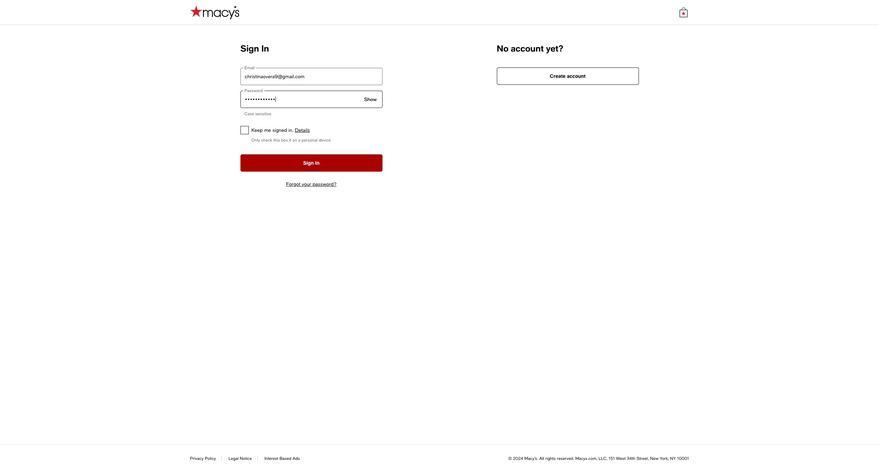 Task type: locate. For each thing, give the bounding box(es) containing it.
None checkbox
[[240, 126, 249, 135]]

shopping bag has 0 items image
[[679, 7, 689, 17]]

  email field
[[240, 68, 383, 85]]

  password field
[[240, 91, 383, 108]]



